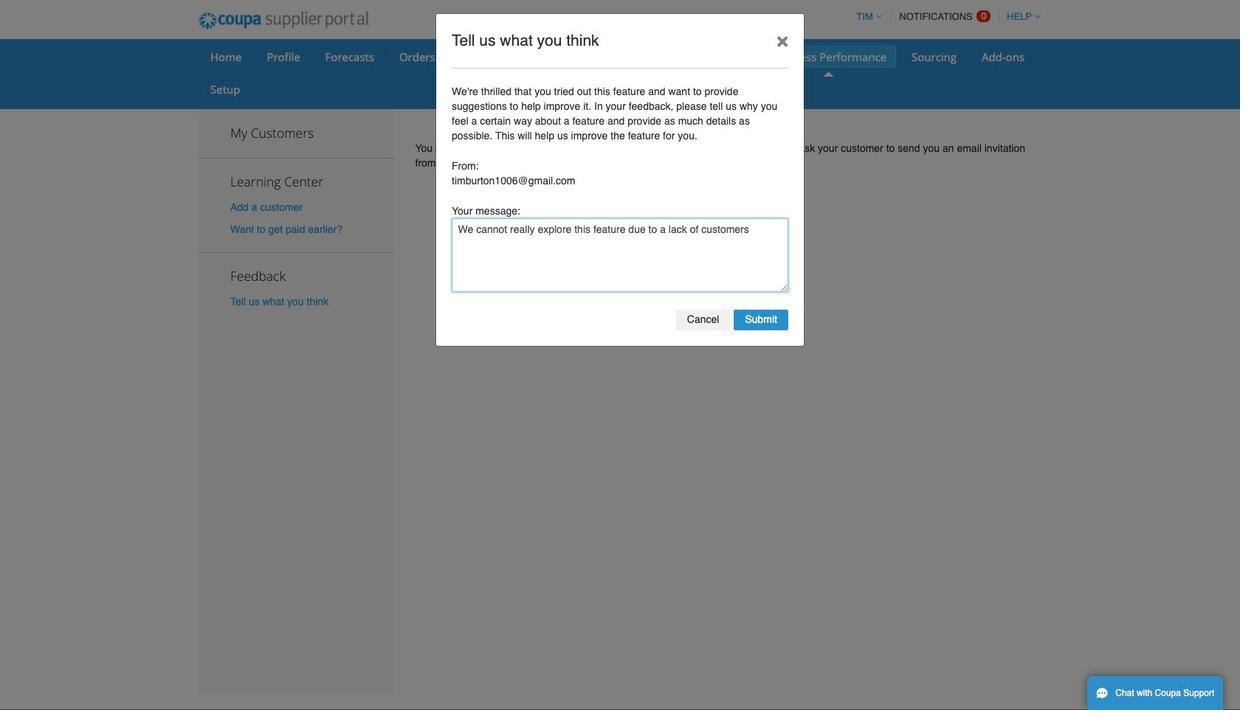 Task type: vqa. For each thing, say whether or not it's contained in the screenshot.
The Merge Suggestions in the left top of the page
no



Task type: locate. For each thing, give the bounding box(es) containing it.
None text field
[[452, 218, 788, 292]]

dialog
[[436, 13, 805, 347]]

coupa supplier portal image
[[188, 2, 378, 39]]



